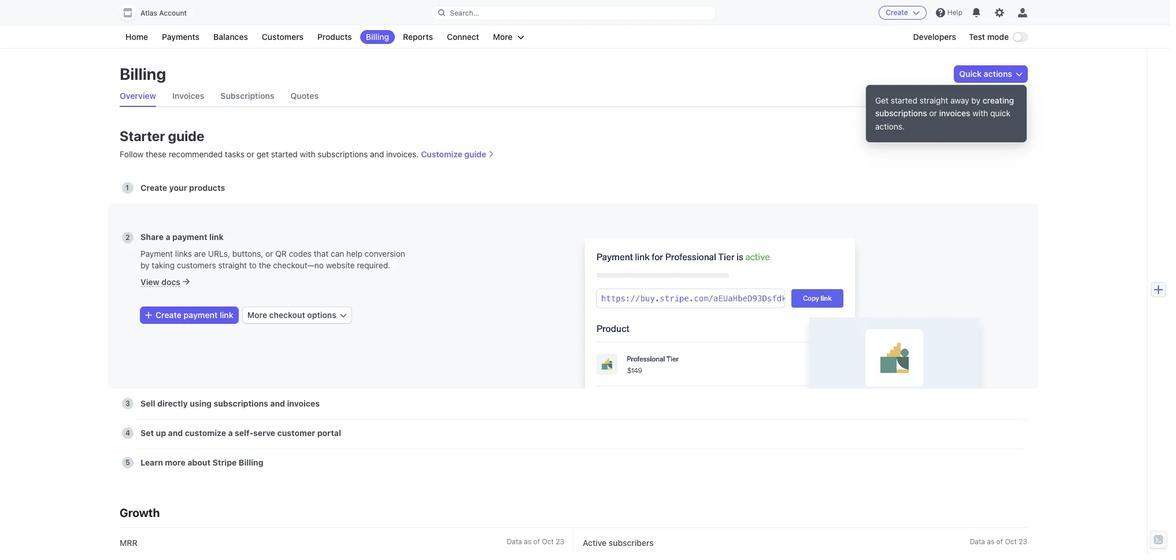 Task type: describe. For each thing, give the bounding box(es) containing it.
0 horizontal spatial a
[[166, 232, 170, 242]]

checkout—no
[[273, 260, 324, 270]]

connect link
[[441, 30, 485, 44]]

Search… search field
[[432, 5, 716, 20]]

help button
[[932, 3, 968, 22]]

customer
[[277, 428, 315, 438]]

set up an online checkout
[[141, 212, 243, 222]]

required.
[[357, 260, 391, 270]]

up for and
[[156, 428, 166, 438]]

set up and customize a self-serve customer portal
[[141, 428, 341, 438]]

payments
[[162, 32, 200, 42]]

as for active subscribers
[[988, 537, 995, 546]]

customers link
[[256, 30, 309, 44]]

atlas
[[141, 9, 157, 17]]

taking
[[152, 260, 175, 270]]

1 vertical spatial subscriptions
[[318, 149, 368, 159]]

subscribers
[[609, 538, 654, 548]]

to
[[249, 260, 257, 270]]

buttons,
[[232, 249, 263, 259]]

website
[[326, 260, 355, 270]]

stripe
[[213, 458, 237, 467]]

using
[[190, 399, 212, 408]]

urls,
[[208, 249, 230, 259]]

links
[[175, 249, 192, 259]]

products
[[189, 183, 225, 193]]

2
[[126, 233, 130, 242]]

payments link
[[156, 30, 205, 44]]

invoices link
[[172, 86, 204, 106]]

guide for starter guide
[[168, 128, 204, 144]]

customize guide
[[421, 149, 487, 159]]

home link
[[120, 30, 154, 44]]

get
[[876, 95, 889, 105]]

4
[[126, 429, 130, 437]]

customers
[[177, 260, 216, 270]]

tasks
[[225, 149, 245, 159]]

data for mrr
[[507, 537, 522, 546]]

0 vertical spatial by
[[972, 95, 981, 105]]

qr
[[275, 249, 287, 259]]

test mode
[[970, 32, 1009, 42]]

view docs link
[[141, 277, 190, 287]]

actions.
[[876, 121, 905, 131]]

create payment link link
[[141, 307, 238, 324]]

more
[[165, 458, 186, 467]]

share a payment link
[[141, 232, 224, 242]]

0 vertical spatial straight
[[920, 95, 949, 105]]

create for create
[[886, 8, 909, 17]]

billing link
[[360, 30, 395, 44]]

that
[[314, 249, 329, 259]]

invoices
[[172, 91, 204, 101]]

starter guide
[[120, 128, 204, 144]]

1 horizontal spatial a
[[228, 428, 233, 438]]

products link
[[312, 30, 358, 44]]

help
[[347, 249, 363, 259]]

notifications image
[[972, 8, 982, 17]]

1 horizontal spatial billing
[[239, 458, 264, 467]]

quick actions
[[960, 69, 1013, 79]]

options
[[307, 310, 337, 320]]

of for active subscribers
[[997, 537, 1004, 546]]

create your products
[[141, 183, 225, 193]]

of for mrr
[[534, 537, 540, 546]]

products
[[318, 32, 352, 42]]

checkout inside button
[[269, 310, 305, 320]]

up for an
[[156, 212, 166, 222]]

mrr
[[120, 538, 137, 548]]

recommended
[[169, 149, 223, 159]]

more button
[[488, 30, 530, 44]]

straight inside payment links are urls, buttons, or qr codes that can help conversion by taking customers straight to the checkout—no website required.
[[218, 260, 247, 270]]

about
[[188, 458, 211, 467]]

link inside 'link'
[[220, 310, 234, 320]]

self-
[[235, 428, 253, 438]]

codes
[[289, 249, 312, 259]]

reports link
[[397, 30, 439, 44]]

more checkout options
[[247, 310, 337, 320]]

follow
[[120, 149, 144, 159]]

account
[[159, 9, 187, 17]]

conversion
[[365, 249, 405, 259]]

search…
[[450, 8, 480, 17]]

guide for customize guide
[[465, 149, 487, 159]]

data as of oct 23 for active subscribers
[[970, 537, 1028, 546]]

home
[[126, 32, 148, 42]]

tab list containing overview
[[120, 86, 1028, 107]]

0 vertical spatial and
[[370, 149, 384, 159]]

23 for active subscribers
[[1019, 537, 1028, 546]]

subscriptions inside creating subscriptions
[[876, 108, 928, 118]]

payment links are urls, buttons, or qr codes that can help conversion by taking customers straight to the checkout—no website required.
[[141, 249, 405, 270]]

customers
[[262, 32, 304, 42]]

mode
[[988, 32, 1009, 42]]

portal
[[317, 428, 341, 438]]

0 vertical spatial payment
[[172, 232, 207, 242]]

overview link
[[120, 86, 156, 106]]

test
[[970, 32, 986, 42]]

more for more checkout options
[[247, 310, 267, 320]]

growth
[[120, 506, 160, 519]]

docs
[[162, 277, 180, 287]]

sell
[[141, 399, 155, 408]]

can
[[331, 249, 344, 259]]

1
[[126, 183, 129, 192]]

get started straight away by
[[876, 95, 983, 105]]

3
[[126, 399, 130, 408]]

away
[[951, 95, 970, 105]]

customize
[[185, 428, 226, 438]]

quick
[[960, 69, 982, 79]]



Task type: locate. For each thing, give the bounding box(es) containing it.
and up more at the left
[[168, 428, 183, 438]]

follow these recommended tasks or get started with subscriptions and invoices.
[[120, 149, 419, 159]]

up inside dropdown button
[[156, 212, 166, 222]]

0 horizontal spatial by
[[141, 260, 150, 270]]

or left qr
[[266, 249, 273, 259]]

or
[[930, 108, 938, 118], [247, 149, 255, 159], [266, 249, 273, 259]]

1 vertical spatial straight
[[218, 260, 247, 270]]

creating
[[983, 95, 1015, 105]]

guide right customize
[[465, 149, 487, 159]]

billing
[[366, 32, 389, 42], [120, 64, 166, 83], [239, 458, 264, 467]]

quick actions button
[[955, 66, 1028, 82]]

2 data from the left
[[970, 537, 986, 546]]

with inside with quick actions.
[[973, 108, 989, 118]]

learn more about stripe billing
[[141, 458, 264, 467]]

create payment link
[[156, 310, 234, 320]]

1 as from the left
[[524, 537, 532, 546]]

set for set up an online checkout
[[141, 212, 154, 222]]

or inside payment links are urls, buttons, or qr codes that can help conversion by taking customers straight to the checkout—no website required.
[[266, 249, 273, 259]]

1 horizontal spatial straight
[[920, 95, 949, 105]]

1 of from the left
[[534, 537, 540, 546]]

with
[[973, 108, 989, 118], [300, 149, 316, 159]]

tab list
[[120, 86, 1028, 107]]

learn
[[141, 458, 163, 467]]

as for mrr
[[524, 537, 532, 546]]

started
[[891, 95, 918, 105], [271, 149, 298, 159]]

0 horizontal spatial oct
[[542, 537, 554, 546]]

0 horizontal spatial as
[[524, 537, 532, 546]]

as
[[524, 537, 532, 546], [988, 537, 995, 546]]

payment up links
[[172, 232, 207, 242]]

quick
[[991, 108, 1011, 118]]

1 horizontal spatial subscriptions
[[318, 149, 368, 159]]

create up the developers link at the right of page
[[886, 8, 909, 17]]

checkout inside dropdown button
[[206, 212, 243, 222]]

2 of from the left
[[997, 537, 1004, 546]]

by inside payment links are urls, buttons, or qr codes that can help conversion by taking customers straight to the checkout—no website required.
[[141, 260, 150, 270]]

1 horizontal spatial as
[[988, 537, 995, 546]]

customize guide link
[[421, 149, 495, 159]]

2 horizontal spatial and
[[370, 149, 384, 159]]

with right get
[[300, 149, 316, 159]]

an
[[168, 212, 178, 222]]

1 vertical spatial with
[[300, 149, 316, 159]]

checkout right online
[[206, 212, 243, 222]]

0 vertical spatial set
[[141, 212, 154, 222]]

1 up from the top
[[156, 212, 166, 222]]

oct
[[542, 537, 554, 546], [1006, 537, 1017, 546]]

0 horizontal spatial invoices
[[287, 399, 320, 408]]

1 oct from the left
[[542, 537, 554, 546]]

create for create payment link
[[156, 310, 182, 320]]

create left your
[[141, 183, 167, 193]]

1 horizontal spatial with
[[973, 108, 989, 118]]

2 vertical spatial create
[[156, 310, 182, 320]]

0 vertical spatial guide
[[168, 128, 204, 144]]

1 set from the top
[[141, 212, 154, 222]]

data for active subscribers
[[970, 537, 986, 546]]

more inside button
[[247, 310, 267, 320]]

0 vertical spatial billing
[[366, 32, 389, 42]]

1 vertical spatial invoices
[[287, 399, 320, 408]]

1 data as of oct 23 from the left
[[507, 537, 565, 546]]

1 vertical spatial by
[[141, 260, 150, 270]]

more
[[493, 32, 513, 42], [247, 310, 267, 320]]

create for create your products
[[141, 183, 167, 193]]

set for set up and customize a self-serve customer portal
[[141, 428, 154, 438]]

set up an online checkout button
[[122, 204, 1026, 231]]

23 for mrr
[[556, 537, 565, 546]]

up up learn
[[156, 428, 166, 438]]

data as of oct 23
[[507, 537, 565, 546], [970, 537, 1028, 546]]

quotes link
[[291, 86, 319, 106]]

creating subscriptions
[[876, 95, 1015, 118]]

1 vertical spatial more
[[247, 310, 267, 320]]

reports
[[403, 32, 433, 42]]

0 horizontal spatial 23
[[556, 537, 565, 546]]

0 vertical spatial up
[[156, 212, 166, 222]]

0 horizontal spatial straight
[[218, 260, 247, 270]]

set
[[141, 212, 154, 222], [141, 428, 154, 438]]

1 vertical spatial billing
[[120, 64, 166, 83]]

invoices up "customer"
[[287, 399, 320, 408]]

0 horizontal spatial data
[[507, 537, 522, 546]]

2 data as of oct 23 from the left
[[970, 537, 1028, 546]]

more inside button
[[493, 32, 513, 42]]

set up share
[[141, 212, 154, 222]]

with quick actions.
[[876, 108, 1011, 131]]

1 vertical spatial create
[[141, 183, 167, 193]]

oct for mrr
[[542, 537, 554, 546]]

1 vertical spatial and
[[270, 399, 285, 408]]

subscriptions link
[[221, 86, 275, 106]]

guide up the recommended
[[168, 128, 204, 144]]

1 horizontal spatial started
[[891, 95, 918, 105]]

1 horizontal spatial and
[[270, 399, 285, 408]]

or left get
[[247, 149, 255, 159]]

are
[[194, 249, 206, 259]]

2 horizontal spatial subscriptions
[[876, 108, 928, 118]]

0 horizontal spatial of
[[534, 537, 540, 546]]

0 vertical spatial or
[[930, 108, 938, 118]]

2 vertical spatial or
[[266, 249, 273, 259]]

0 horizontal spatial data as of oct 23
[[507, 537, 565, 546]]

1 vertical spatial up
[[156, 428, 166, 438]]

2 oct from the left
[[1006, 537, 1017, 546]]

2 vertical spatial subscriptions
[[214, 399, 268, 408]]

0 horizontal spatial more
[[247, 310, 267, 320]]

set right 4
[[141, 428, 154, 438]]

1 horizontal spatial guide
[[465, 149, 487, 159]]

0 vertical spatial with
[[973, 108, 989, 118]]

1 horizontal spatial oct
[[1006, 537, 1017, 546]]

5
[[126, 458, 130, 467]]

create button
[[879, 6, 927, 20]]

by down 'payment'
[[141, 260, 150, 270]]

1 vertical spatial payment
[[184, 310, 218, 320]]

create down docs
[[156, 310, 182, 320]]

0 vertical spatial create
[[886, 8, 909, 17]]

0 horizontal spatial and
[[168, 428, 183, 438]]

1 horizontal spatial of
[[997, 537, 1004, 546]]

1 vertical spatial started
[[271, 149, 298, 159]]

data as of oct 23 for mrr
[[507, 537, 565, 546]]

a right share
[[166, 232, 170, 242]]

billing left the reports
[[366, 32, 389, 42]]

by
[[972, 95, 981, 105], [141, 260, 150, 270]]

payment
[[141, 249, 173, 259]]

active
[[583, 538, 607, 548]]

2 horizontal spatial or
[[930, 108, 938, 118]]

invoices down away
[[940, 108, 971, 118]]

view
[[141, 277, 160, 287]]

and left invoices.
[[370, 149, 384, 159]]

customize
[[421, 149, 463, 159]]

starter
[[120, 128, 165, 144]]

0 vertical spatial checkout
[[206, 212, 243, 222]]

1 horizontal spatial 23
[[1019, 537, 1028, 546]]

up left an on the top left
[[156, 212, 166, 222]]

1 23 from the left
[[556, 537, 565, 546]]

1 vertical spatial set
[[141, 428, 154, 438]]

billing up overview
[[120, 64, 166, 83]]

1 horizontal spatial checkout
[[269, 310, 305, 320]]

quotes
[[291, 91, 319, 101]]

0 horizontal spatial subscriptions
[[214, 399, 268, 408]]

payment down view docs link
[[184, 310, 218, 320]]

0 vertical spatial more
[[493, 32, 513, 42]]

data
[[507, 537, 522, 546], [970, 537, 986, 546]]

0 horizontal spatial billing
[[120, 64, 166, 83]]

2 up from the top
[[156, 428, 166, 438]]

a left self-
[[228, 428, 233, 438]]

more down "to"
[[247, 310, 267, 320]]

these
[[146, 149, 167, 159]]

1 vertical spatial checkout
[[269, 310, 305, 320]]

1 horizontal spatial data
[[970, 537, 986, 546]]

invoices.
[[386, 149, 419, 159]]

atlas account
[[141, 9, 187, 17]]

or invoices
[[928, 108, 971, 118]]

Search… text field
[[432, 5, 716, 20]]

sell directly using subscriptions and invoices
[[141, 399, 320, 408]]

2 as from the left
[[988, 537, 995, 546]]

create inside button
[[886, 8, 909, 17]]

by right away
[[972, 95, 981, 105]]

2 vertical spatial billing
[[239, 458, 264, 467]]

with left quick
[[973, 108, 989, 118]]

the
[[259, 260, 271, 270]]

payment
[[172, 232, 207, 242], [184, 310, 218, 320]]

billing right stripe
[[239, 458, 264, 467]]

1 horizontal spatial or
[[266, 249, 273, 259]]

2 23 from the left
[[1019, 537, 1028, 546]]

payment inside 'link'
[[184, 310, 218, 320]]

1 horizontal spatial more
[[493, 32, 513, 42]]

0 horizontal spatial started
[[271, 149, 298, 159]]

and
[[370, 149, 384, 159], [270, 399, 285, 408], [168, 428, 183, 438]]

balances
[[213, 32, 248, 42]]

or down get started straight away by
[[930, 108, 938, 118]]

0 vertical spatial started
[[891, 95, 918, 105]]

and up "serve"
[[270, 399, 285, 408]]

developers link
[[908, 30, 963, 44]]

0 horizontal spatial guide
[[168, 128, 204, 144]]

0 horizontal spatial checkout
[[206, 212, 243, 222]]

1 vertical spatial or
[[247, 149, 255, 159]]

create inside 'link'
[[156, 310, 182, 320]]

1 horizontal spatial by
[[972, 95, 981, 105]]

more right connect
[[493, 32, 513, 42]]

2 vertical spatial and
[[168, 428, 183, 438]]

view docs
[[141, 277, 180, 287]]

overview
[[120, 91, 156, 101]]

active subscribers
[[583, 538, 654, 548]]

checkout left 'options'
[[269, 310, 305, 320]]

2 horizontal spatial billing
[[366, 32, 389, 42]]

more for more
[[493, 32, 513, 42]]

0 horizontal spatial with
[[300, 149, 316, 159]]

0 vertical spatial a
[[166, 232, 170, 242]]

up
[[156, 212, 166, 222], [156, 428, 166, 438]]

0 vertical spatial invoices
[[940, 108, 971, 118]]

subscriptions
[[221, 91, 275, 101]]

straight up or invoices
[[920, 95, 949, 105]]

set inside dropdown button
[[141, 212, 154, 222]]

1 horizontal spatial invoices
[[940, 108, 971, 118]]

straight down urls,
[[218, 260, 247, 270]]

1 vertical spatial a
[[228, 428, 233, 438]]

1 data from the left
[[507, 537, 522, 546]]

guide
[[168, 128, 204, 144], [465, 149, 487, 159]]

your
[[169, 183, 187, 193]]

2 set from the top
[[141, 428, 154, 438]]

1 vertical spatial guide
[[465, 149, 487, 159]]

1 vertical spatial link
[[220, 310, 234, 320]]

0 vertical spatial subscriptions
[[876, 108, 928, 118]]

1 horizontal spatial data as of oct 23
[[970, 537, 1028, 546]]

0 horizontal spatial or
[[247, 149, 255, 159]]

0 vertical spatial link
[[209, 232, 224, 242]]

oct for active subscribers
[[1006, 537, 1017, 546]]



Task type: vqa. For each thing, say whether or not it's contained in the screenshot.
5
yes



